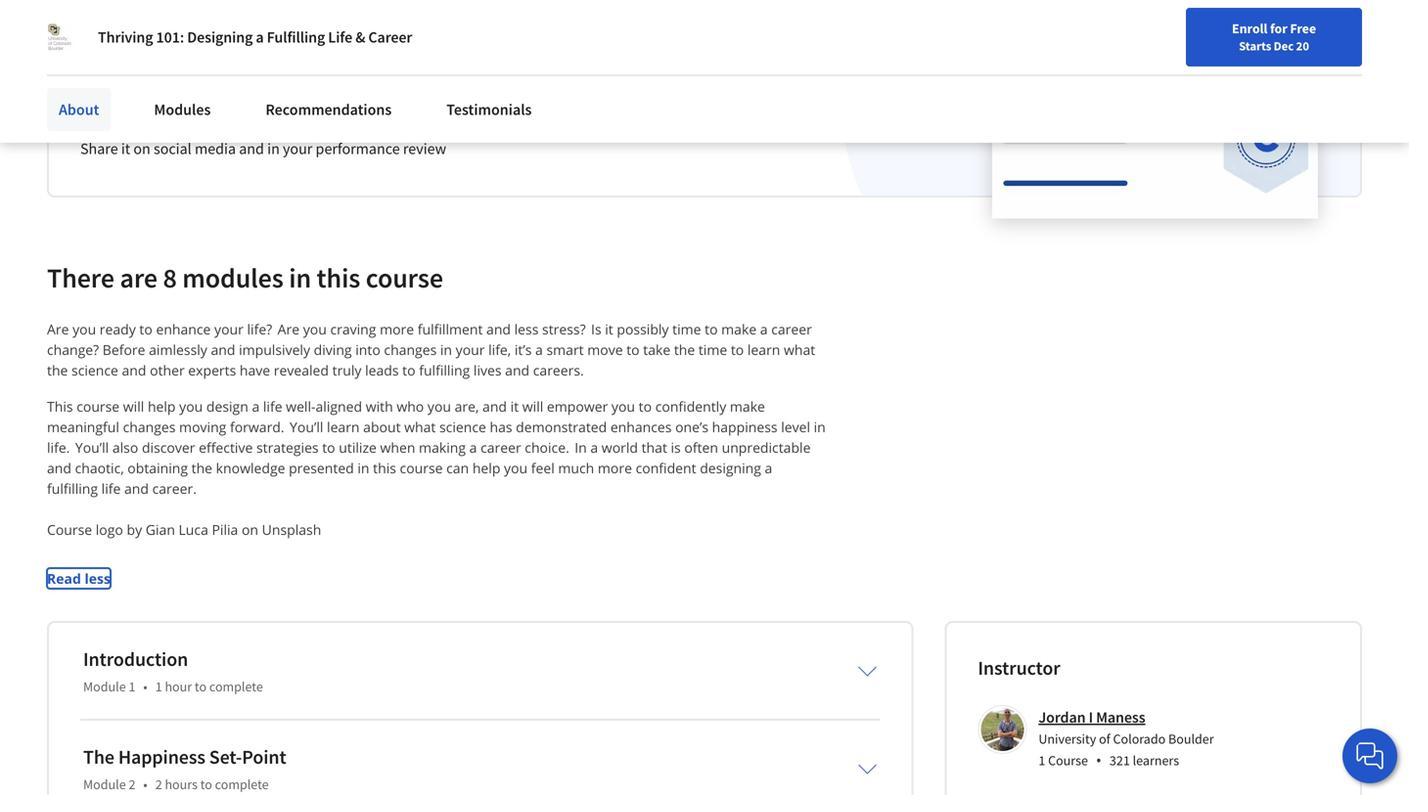 Task type: describe. For each thing, give the bounding box(es) containing it.
often
[[685, 439, 719, 457]]

and inside add this credential to your linkedin profile, resume, or cv share it on social media and in your performance review
[[239, 139, 264, 159]]

thriving 101: designing a fulfilling life & career
[[98, 27, 412, 47]]

and up life,
[[487, 320, 511, 339]]

gian
[[146, 521, 175, 540]]

you up change?
[[73, 320, 96, 339]]

have
[[240, 361, 270, 380]]

1 2 from the left
[[129, 777, 136, 794]]

• inside "the happiness set-point module 2 • 2 hours to complete"
[[143, 777, 148, 794]]

university
[[1039, 731, 1097, 749]]

for
[[1271, 20, 1288, 37]]

effective
[[199, 439, 253, 457]]

read less button
[[47, 569, 111, 590]]

who
[[397, 398, 424, 416]]

recommendations
[[266, 100, 392, 119]]

enhances
[[611, 418, 672, 437]]

on inside this course will help you design a life well-aligned with who you are, and it will empower you to confidently make meaningful changes moving forward.  you'll learn about what science has demonstrated enhances one's happiness level in life.  you'll also discover effective strategies to utilize when making a career choice.  in a world that is often unpredictable and chaotic, obtaining the knowledge presented in this course can help you feel much more confident designing a fulfilling life and career. course logo by gian luca pilia on unsplash
[[242, 521, 258, 540]]

starts
[[1240, 38, 1272, 54]]

coursera image
[[23, 16, 148, 47]]

1 vertical spatial course
[[77, 398, 120, 416]]

add
[[80, 116, 106, 135]]

linkedin
[[256, 116, 312, 135]]

move
[[588, 341, 623, 360]]

that
[[642, 439, 668, 457]]

diving
[[314, 341, 352, 360]]

20
[[1297, 38, 1310, 54]]

life,
[[489, 341, 511, 360]]

• inside "introduction module 1 • 1 hour to complete"
[[143, 679, 148, 696]]

free
[[1291, 20, 1317, 37]]

confident
[[636, 459, 697, 478]]

what inside the "are you ready to enhance your life?  are you craving more fulfillment and less stress?  is it possibly time to make a career change? before aimlessly and impulsively diving into changes in your life, it's a smart move to take the time to learn what the science and other experts have revealed truly leads to fulfilling lives and careers."
[[784, 341, 816, 360]]

and up has
[[483, 398, 507, 416]]

leads
[[365, 361, 399, 380]]

recommendations link
[[254, 88, 404, 131]]

and down it's
[[505, 361, 530, 380]]

are,
[[455, 398, 479, 416]]

social
[[154, 139, 192, 159]]

utilize
[[339, 439, 377, 457]]

testimonials
[[447, 100, 532, 119]]

fulfilling inside the "are you ready to enhance your life?  are you craving more fulfillment and less stress?  is it possibly time to make a career change? before aimlessly and impulsively diving into changes in your life, it's a smart move to take the time to learn what the science and other experts have revealed truly leads to fulfilling lives and careers."
[[419, 361, 470, 380]]

aimlessly
[[149, 341, 207, 360]]

you left are,
[[428, 398, 451, 416]]

or
[[421, 116, 435, 135]]

your up lives
[[456, 341, 485, 360]]

in
[[575, 439, 587, 457]]

instructor
[[978, 657, 1061, 681]]

knowledge
[[216, 459, 285, 478]]

level
[[781, 418, 811, 437]]

earn
[[80, 63, 134, 98]]

to right leads on the top
[[403, 361, 416, 380]]

are
[[120, 261, 158, 295]]

craving
[[330, 320, 376, 339]]

read
[[47, 570, 81, 589]]

making
[[419, 439, 466, 457]]

to inside "the happiness set-point module 2 • 2 hours to complete"
[[200, 777, 212, 794]]

more inside this course will help you design a life well-aligned with who you are, and it will empower you to confidently make meaningful changes moving forward.  you'll learn about what science has demonstrated enhances one's happiness level in life.  you'll also discover effective strategies to utilize when making a career choice.  in a world that is often unpredictable and chaotic, obtaining the knowledge presented in this course can help you feel much more confident designing a fulfilling life and career. course logo by gian luca pilia on unsplash
[[598, 459, 632, 478]]

this inside this course will help you design a life well-aligned with who you are, and it will empower you to confidently make meaningful changes moving forward.  you'll learn about what science has demonstrated enhances one's happiness level in life.  you'll also discover effective strategies to utilize when making a career choice.  in a world that is often unpredictable and chaotic, obtaining the knowledge presented in this course can help you feel much more confident designing a fulfilling life and career. course logo by gian luca pilia on unsplash
[[373, 459, 396, 478]]

performance
[[316, 139, 400, 159]]

dec
[[1274, 38, 1294, 54]]

2 are from the left
[[278, 320, 300, 339]]

complete inside "the happiness set-point module 2 • 2 hours to complete"
[[215, 777, 269, 794]]

module inside "the happiness set-point module 2 • 2 hours to complete"
[[83, 777, 126, 794]]

of
[[1100, 731, 1111, 749]]

it's
[[515, 341, 532, 360]]

1 horizontal spatial you'll
[[290, 418, 323, 437]]

to down the possibly
[[627, 341, 640, 360]]

world
[[602, 439, 638, 457]]

can
[[447, 459, 469, 478]]

the
[[83, 746, 114, 770]]

are you ready to enhance your life?  are you craving more fulfillment and less stress?  is it possibly time to make a career change? before aimlessly and impulsively diving into changes in your life, it's a smart move to take the time to learn what the science and other experts have revealed truly leads to fulfilling lives and careers.
[[47, 320, 819, 380]]

1 horizontal spatial life
[[263, 398, 282, 416]]

ready
[[100, 320, 136, 339]]

and up experts
[[211, 341, 235, 360]]

career inside this course will help you design a life well-aligned with who you are, and it will empower you to confidently make meaningful changes moving forward.  you'll learn about what science has demonstrated enhances one's happiness level in life.  you'll also discover effective strategies to utilize when making a career choice.  in a world that is often unpredictable and chaotic, obtaining the knowledge presented in this course can help you feel much more confident designing a fulfilling life and career. course logo by gian luca pilia on unsplash
[[481, 439, 521, 457]]

0 horizontal spatial you'll
[[75, 439, 109, 457]]

media
[[195, 139, 236, 159]]

and left chaotic,
[[47, 459, 71, 478]]

science inside this course will help you design a life well-aligned with who you are, and it will empower you to confidently make meaningful changes moving forward.  you'll learn about what science has demonstrated enhances one's happiness level in life.  you'll also discover effective strategies to utilize when making a career choice.  in a world that is often unpredictable and chaotic, obtaining the knowledge presented in this course can help you feel much more confident designing a fulfilling life and career. course logo by gian luca pilia on unsplash
[[440, 418, 486, 437]]

happiness
[[118, 746, 205, 770]]

321
[[1110, 753, 1131, 770]]

lives
[[474, 361, 502, 380]]

8
[[163, 261, 177, 295]]

unsplash
[[262, 521, 321, 540]]

your down linkedin at the left of the page
[[283, 139, 313, 159]]

cv
[[438, 116, 455, 135]]

1 are from the left
[[47, 320, 69, 339]]

2 horizontal spatial the
[[674, 341, 695, 360]]

thriving
[[98, 27, 153, 47]]

happiness
[[712, 418, 778, 437]]

obtaining
[[128, 459, 188, 478]]

to right ready
[[139, 320, 153, 339]]

experts
[[188, 361, 236, 380]]

review
[[403, 139, 447, 159]]

modules
[[182, 261, 284, 295]]

more inside the "are you ready to enhance your life?  are you craving more fulfillment and less stress?  is it possibly time to make a career change? before aimlessly and impulsively diving into changes in your life, it's a smart move to take the time to learn what the science and other experts have revealed truly leads to fulfilling lives and careers."
[[380, 320, 414, 339]]

hours
[[165, 777, 198, 794]]

pilia
[[212, 521, 238, 540]]

course inside jordan i maness university of colorado boulder 1 course • 321 learners
[[1049, 753, 1089, 770]]

revealed
[[274, 361, 329, 380]]

aligned
[[316, 398, 362, 416]]

other
[[150, 361, 185, 380]]

is
[[591, 320, 602, 339]]

moving
[[179, 418, 226, 437]]

by
[[127, 521, 142, 540]]

career.
[[152, 480, 197, 499]]

on inside add this credential to your linkedin profile, resume, or cv share it on social media and in your performance review
[[134, 139, 151, 159]]

0 vertical spatial course
[[366, 261, 443, 295]]

&
[[356, 27, 366, 47]]

university of colorado boulder image
[[47, 23, 74, 51]]

set-
[[209, 746, 242, 770]]

maness
[[1097, 709, 1146, 728]]

is
[[671, 439, 681, 457]]

chaotic,
[[75, 459, 124, 478]]

jordan i maness link
[[1039, 709, 1146, 728]]

1 vertical spatial life
[[102, 480, 121, 499]]

in down "utilize" on the bottom of page
[[358, 459, 370, 478]]



Task type: locate. For each thing, give the bounding box(es) containing it.
what down who
[[404, 418, 436, 437]]

point
[[242, 746, 286, 770]]

boulder
[[1169, 731, 1215, 749]]

1 vertical spatial time
[[699, 341, 728, 360]]

testimonials link
[[435, 88, 544, 131]]

read less
[[47, 570, 111, 589]]

0 vertical spatial complete
[[209, 679, 263, 696]]

1 vertical spatial module
[[83, 777, 126, 794]]

i
[[1089, 709, 1094, 728]]

jordan
[[1039, 709, 1086, 728]]

0 vertical spatial make
[[722, 320, 757, 339]]

1 vertical spatial this
[[317, 261, 361, 295]]

modules link
[[142, 88, 223, 131]]

0 horizontal spatial the
[[47, 361, 68, 380]]

you up "moving"
[[179, 398, 203, 416]]

help
[[148, 398, 176, 416], [473, 459, 501, 478]]

1 horizontal spatial course
[[1049, 753, 1089, 770]]

to up media
[[206, 116, 220, 135]]

what inside this course will help you design a life well-aligned with who you are, and it will empower you to confidently make meaningful changes moving forward.  you'll learn about what science has demonstrated enhances one's happiness level in life.  you'll also discover effective strategies to utilize when making a career choice.  in a world that is often unpredictable and chaotic, obtaining the knowledge presented in this course can help you feel much more confident designing a fulfilling life and career. course logo by gian luca pilia on unsplash
[[404, 418, 436, 437]]

0 vertical spatial course
[[47, 521, 92, 540]]

before
[[103, 341, 145, 360]]

1 horizontal spatial on
[[242, 521, 258, 540]]

1 inside jordan i maness university of colorado boulder 1 course • 321 learners
[[1039, 753, 1046, 770]]

it inside the "are you ready to enhance your life?  are you craving more fulfillment and less stress?  is it possibly time to make a career change? before aimlessly and impulsively diving into changes in your life, it's a smart move to take the time to learn what the science and other experts have revealed truly leads to fulfilling lives and careers."
[[605, 320, 614, 339]]

make inside this course will help you design a life well-aligned with who you are, and it will empower you to confidently make meaningful changes moving forward.  you'll learn about what science has demonstrated enhances one's happiness level in life.  you'll also discover effective strategies to utilize when making a career choice.  in a world that is often unpredictable and chaotic, obtaining the knowledge presented in this course can help you feel much more confident designing a fulfilling life and career. course logo by gian luca pilia on unsplash
[[730, 398, 766, 416]]

• inside jordan i maness university of colorado boulder 1 course • 321 learners
[[1096, 751, 1102, 772]]

enroll
[[1233, 20, 1268, 37]]

0 vertical spatial on
[[134, 139, 151, 159]]

and
[[239, 139, 264, 159], [487, 320, 511, 339], [211, 341, 235, 360], [122, 361, 146, 380], [505, 361, 530, 380], [483, 398, 507, 416], [47, 459, 71, 478], [124, 480, 149, 499]]

unpredictable
[[722, 439, 811, 457]]

0 vertical spatial what
[[784, 341, 816, 360]]

introduction module 1 • 1 hour to complete
[[83, 648, 263, 696]]

life
[[328, 27, 353, 47]]

presented
[[289, 459, 354, 478]]

2 vertical spatial career
[[481, 439, 521, 457]]

it inside add this credential to your linkedin profile, resume, or cv share it on social media and in your performance review
[[121, 139, 130, 159]]

the
[[674, 341, 695, 360], [47, 361, 68, 380], [192, 459, 212, 478]]

it right is
[[605, 320, 614, 339]]

more up into
[[380, 320, 414, 339]]

are up impulsively
[[278, 320, 300, 339]]

the down change?
[[47, 361, 68, 380]]

design
[[206, 398, 248, 416]]

certificate
[[238, 63, 356, 98]]

1 horizontal spatial help
[[473, 459, 501, 478]]

1 vertical spatial changes
[[123, 418, 176, 437]]

1 left hour
[[155, 679, 162, 696]]

1 horizontal spatial what
[[784, 341, 816, 360]]

fulfilling down chaotic,
[[47, 480, 98, 499]]

to up enhances
[[639, 398, 652, 416]]

2 will from the left
[[523, 398, 544, 416]]

time right 'take'
[[699, 341, 728, 360]]

0 horizontal spatial changes
[[123, 418, 176, 437]]

1 horizontal spatial are
[[278, 320, 300, 339]]

it right share
[[121, 139, 130, 159]]

0 horizontal spatial 2
[[129, 777, 136, 794]]

to right hours
[[200, 777, 212, 794]]

learn inside the "are you ready to enhance your life?  are you craving more fulfillment and less stress?  is it possibly time to make a career change? before aimlessly and impulsively diving into changes in your life, it's a smart move to take the time to learn what the science and other experts have revealed truly leads to fulfilling lives and careers."
[[748, 341, 781, 360]]

0 vertical spatial •
[[143, 679, 148, 696]]

your up experts
[[214, 320, 244, 339]]

1 vertical spatial the
[[47, 361, 68, 380]]

0 horizontal spatial career
[[159, 63, 233, 98]]

in right level
[[814, 418, 826, 437]]

it inside this course will help you design a life well-aligned with who you are, and it will empower you to confidently make meaningful changes moving forward.  you'll learn about what science has demonstrated enhances one's happiness level in life.  you'll also discover effective strategies to utilize when making a career choice.  in a world that is often unpredictable and chaotic, obtaining the knowledge presented in this course can help you feel much more confident designing a fulfilling life and career. course logo by gian luca pilia on unsplash
[[511, 398, 519, 416]]

0 horizontal spatial fulfilling
[[47, 480, 98, 499]]

to right the possibly
[[705, 320, 718, 339]]

with
[[366, 398, 393, 416]]

you up enhances
[[612, 398, 635, 416]]

0 vertical spatial science
[[71, 361, 118, 380]]

it up has
[[511, 398, 519, 416]]

to inside "introduction module 1 • 1 hour to complete"
[[195, 679, 207, 696]]

course up fulfillment
[[366, 261, 443, 295]]

less up it's
[[515, 320, 539, 339]]

it
[[121, 139, 130, 159], [605, 320, 614, 339], [511, 398, 519, 416]]

2 horizontal spatial it
[[605, 320, 614, 339]]

to inside add this credential to your linkedin profile, resume, or cv share it on social media and in your performance review
[[206, 116, 220, 135]]

1 horizontal spatial science
[[440, 418, 486, 437]]

designing
[[700, 459, 762, 478]]

course down making
[[400, 459, 443, 478]]

will up also
[[123, 398, 144, 416]]

complete down set-
[[215, 777, 269, 794]]

and right media
[[239, 139, 264, 159]]

0 vertical spatial you'll
[[290, 418, 323, 437]]

0 vertical spatial it
[[121, 139, 130, 159]]

• down happiness
[[143, 777, 148, 794]]

changes
[[384, 341, 437, 360], [123, 418, 176, 437]]

1 module from the top
[[83, 679, 126, 696]]

you'll
[[290, 418, 323, 437], [75, 439, 109, 457]]

module down the
[[83, 777, 126, 794]]

0 horizontal spatial less
[[85, 570, 111, 589]]

0 vertical spatial life
[[263, 398, 282, 416]]

0 horizontal spatial are
[[47, 320, 69, 339]]

0 horizontal spatial learn
[[327, 418, 360, 437]]

1 vertical spatial career
[[772, 320, 812, 339]]

1 horizontal spatial the
[[192, 459, 212, 478]]

1 horizontal spatial this
[[317, 261, 361, 295]]

science inside the "are you ready to enhance your life?  are you craving more fulfillment and less stress?  is it possibly time to make a career change? before aimlessly and impulsively diving into changes in your life, it's a smart move to take the time to learn what the science and other experts have revealed truly leads to fulfilling lives and careers."
[[71, 361, 118, 380]]

changes up discover
[[123, 418, 176, 437]]

complete inside "introduction module 1 • 1 hour to complete"
[[209, 679, 263, 696]]

1 vertical spatial it
[[605, 320, 614, 339]]

in down fulfillment
[[440, 341, 452, 360]]

life left well- at left
[[263, 398, 282, 416]]

1 vertical spatial help
[[473, 459, 501, 478]]

this up craving
[[317, 261, 361, 295]]

• left 321
[[1096, 751, 1102, 772]]

0 vertical spatial fulfilling
[[419, 361, 470, 380]]

course left logo
[[47, 521, 92, 540]]

1 down introduction
[[129, 679, 136, 696]]

strategies
[[256, 439, 319, 457]]

module down introduction
[[83, 679, 126, 696]]

1 horizontal spatial fulfilling
[[419, 361, 470, 380]]

0 horizontal spatial what
[[404, 418, 436, 437]]

and down the before
[[122, 361, 146, 380]]

0 vertical spatial module
[[83, 679, 126, 696]]

help down the other
[[148, 398, 176, 416]]

make up confidently
[[722, 320, 757, 339]]

0 vertical spatial less
[[515, 320, 539, 339]]

more down world
[[598, 459, 632, 478]]

0 horizontal spatial on
[[134, 139, 151, 159]]

1 vertical spatial science
[[440, 418, 486, 437]]

are up change?
[[47, 320, 69, 339]]

this
[[109, 116, 134, 135], [317, 261, 361, 295], [373, 459, 396, 478]]

to right hour
[[195, 679, 207, 696]]

0 horizontal spatial course
[[47, 521, 92, 540]]

discover
[[142, 439, 195, 457]]

2 module from the top
[[83, 777, 126, 794]]

credential
[[137, 116, 203, 135]]

confidently
[[656, 398, 727, 416]]

complete right hour
[[209, 679, 263, 696]]

module inside "introduction module 1 • 1 hour to complete"
[[83, 679, 126, 696]]

0 vertical spatial changes
[[384, 341, 437, 360]]

course inside this course will help you design a life well-aligned with who you are, and it will empower you to confidently make meaningful changes moving forward.  you'll learn about what science has demonstrated enhances one's happiness level in life.  you'll also discover effective strategies to utilize when making a career choice.  in a world that is often unpredictable and chaotic, obtaining the knowledge presented in this course can help you feel much more confident designing a fulfilling life and career. course logo by gian luca pilia on unsplash
[[47, 521, 92, 540]]

the right 'take'
[[674, 341, 695, 360]]

the inside this course will help you design a life well-aligned with who you are, and it will empower you to confidently make meaningful changes moving forward.  you'll learn about what science has demonstrated enhances one's happiness level in life.  you'll also discover effective strategies to utilize when making a career choice.  in a world that is often unpredictable and chaotic, obtaining the knowledge presented in this course can help you feel much more confident designing a fulfilling life and career. course logo by gian luca pilia on unsplash
[[192, 459, 212, 478]]

changes up leads on the top
[[384, 341, 437, 360]]

profile,
[[315, 116, 362, 135]]

about
[[59, 100, 99, 119]]

fulfilling
[[419, 361, 470, 380], [47, 480, 98, 499]]

0 horizontal spatial this
[[109, 116, 134, 135]]

2 vertical spatial the
[[192, 459, 212, 478]]

science down are,
[[440, 418, 486, 437]]

what up level
[[784, 341, 816, 360]]

to up presented
[[322, 439, 335, 457]]

enhance
[[156, 320, 211, 339]]

make inside the "are you ready to enhance your life?  are you craving more fulfillment and less stress?  is it possibly time to make a career change? before aimlessly and impulsively diving into changes in your life, it's a smart move to take the time to learn what the science and other experts have revealed truly leads to fulfilling lives and careers."
[[722, 320, 757, 339]]

make up happiness
[[730, 398, 766, 416]]

1 horizontal spatial more
[[598, 459, 632, 478]]

2 down happiness
[[129, 777, 136, 794]]

smart
[[547, 341, 584, 360]]

changes inside the "are you ready to enhance your life?  are you craving more fulfillment and less stress?  is it possibly time to make a career change? before aimlessly and impulsively diving into changes in your life, it's a smart move to take the time to learn what the science and other experts have revealed truly leads to fulfilling lives and careers."
[[384, 341, 437, 360]]

this course will help you design a life well-aligned with who you are, and it will empower you to confidently make meaningful changes moving forward.  you'll learn about what science has demonstrated enhances one's happiness level in life.  you'll also discover effective strategies to utilize when making a career choice.  in a world that is often unpredictable and chaotic, obtaining the knowledge presented in this course can help you feel much more confident designing a fulfilling life and career. course logo by gian luca pilia on unsplash
[[47, 398, 830, 540]]

1 vertical spatial less
[[85, 570, 111, 589]]

0 horizontal spatial will
[[123, 398, 144, 416]]

2 vertical spatial •
[[143, 777, 148, 794]]

1 horizontal spatial career
[[481, 439, 521, 457]]

coursera career certificate image
[[993, 9, 1319, 218]]

take
[[643, 341, 671, 360]]

introduction
[[83, 648, 188, 672]]

jordan i maness university of colorado boulder 1 course • 321 learners
[[1039, 709, 1215, 772]]

1 horizontal spatial changes
[[384, 341, 437, 360]]

in right the modules
[[289, 261, 311, 295]]

course up meaningful
[[77, 398, 120, 416]]

changes inside this course will help you design a life well-aligned with who you are, and it will empower you to confidently make meaningful changes moving forward.  you'll learn about what science has demonstrated enhances one's happiness level in life.  you'll also discover effective strategies to utilize when making a career choice.  in a world that is often unpredictable and chaotic, obtaining the knowledge presented in this course can help you feel much more confident designing a fulfilling life and career. course logo by gian luca pilia on unsplash
[[123, 418, 176, 437]]

this right add
[[109, 116, 134, 135]]

1 vertical spatial make
[[730, 398, 766, 416]]

1 horizontal spatial it
[[511, 398, 519, 416]]

1 vertical spatial you'll
[[75, 439, 109, 457]]

change?
[[47, 341, 99, 360]]

jordan i maness image
[[981, 709, 1024, 752]]

fulfilling down fulfillment
[[419, 361, 470, 380]]

2 vertical spatial course
[[400, 459, 443, 478]]

1 horizontal spatial learn
[[748, 341, 781, 360]]

feel
[[531, 459, 555, 478]]

0 horizontal spatial help
[[148, 398, 176, 416]]

life
[[263, 398, 282, 416], [102, 480, 121, 499]]

2 vertical spatial this
[[373, 459, 396, 478]]

0 vertical spatial learn
[[748, 341, 781, 360]]

1 horizontal spatial 1
[[155, 679, 162, 696]]

• down introduction
[[143, 679, 148, 696]]

1
[[129, 679, 136, 696], [155, 679, 162, 696], [1039, 753, 1046, 770]]

course
[[366, 261, 443, 295], [77, 398, 120, 416], [400, 459, 443, 478]]

has
[[490, 418, 513, 437]]

on right pilia
[[242, 521, 258, 540]]

1 horizontal spatial less
[[515, 320, 539, 339]]

course
[[47, 521, 92, 540], [1049, 753, 1089, 770]]

make
[[722, 320, 757, 339], [730, 398, 766, 416]]

0 horizontal spatial life
[[102, 480, 121, 499]]

enroll for free starts dec 20
[[1233, 20, 1317, 54]]

you up diving
[[303, 320, 327, 339]]

0 horizontal spatial science
[[71, 361, 118, 380]]

into
[[356, 341, 381, 360]]

1 down university
[[1039, 753, 1046, 770]]

2 left hours
[[155, 777, 162, 794]]

0 horizontal spatial it
[[121, 139, 130, 159]]

2 horizontal spatial 1
[[1039, 753, 1046, 770]]

101:
[[156, 27, 184, 47]]

on left social
[[134, 139, 151, 159]]

0 vertical spatial time
[[673, 320, 701, 339]]

your
[[223, 116, 252, 135], [283, 139, 313, 159], [214, 320, 244, 339], [456, 341, 485, 360]]

0 vertical spatial career
[[159, 63, 233, 98]]

fulfilling inside this course will help you design a life well-aligned with who you are, and it will empower you to confidently make meaningful changes moving forward.  you'll learn about what science has demonstrated enhances one's happiness level in life.  you'll also discover effective strategies to utilize when making a career choice.  in a world that is often unpredictable and chaotic, obtaining the knowledge presented in this course can help you feel much more confident designing a fulfilling life and career. course logo by gian luca pilia on unsplash
[[47, 480, 98, 499]]

will up demonstrated
[[523, 398, 544, 416]]

0 horizontal spatial more
[[380, 320, 414, 339]]

hour
[[165, 679, 192, 696]]

your up media
[[223, 116, 252, 135]]

0 vertical spatial help
[[148, 398, 176, 416]]

1 vertical spatial on
[[242, 521, 258, 540]]

in down linkedin at the left of the page
[[267, 139, 280, 159]]

there
[[47, 261, 115, 295]]

learn down aligned
[[327, 418, 360, 437]]

1 will from the left
[[123, 398, 144, 416]]

much
[[558, 459, 595, 478]]

chat with us image
[[1355, 741, 1386, 772]]

this inside add this credential to your linkedin profile, resume, or cv share it on social media and in your performance review
[[109, 116, 134, 135]]

also
[[112, 439, 138, 457]]

help right can
[[473, 459, 501, 478]]

1 vertical spatial •
[[1096, 751, 1102, 772]]

science down change?
[[71, 361, 118, 380]]

this down when at the bottom left
[[373, 459, 396, 478]]

the happiness set-point module 2 • 2 hours to complete
[[83, 746, 286, 794]]

one's
[[676, 418, 709, 437]]

None search field
[[279, 12, 602, 51]]

less right read
[[85, 570, 111, 589]]

in inside add this credential to your linkedin profile, resume, or cv share it on social media and in your performance review
[[267, 139, 280, 159]]

0 vertical spatial the
[[674, 341, 695, 360]]

2 horizontal spatial this
[[373, 459, 396, 478]]

possibly
[[617, 320, 669, 339]]

2 horizontal spatial career
[[772, 320, 812, 339]]

1 vertical spatial complete
[[215, 777, 269, 794]]

less inside "button"
[[85, 570, 111, 589]]

earn a career certificate
[[80, 63, 356, 98]]

you left feel
[[504, 459, 528, 478]]

resume,
[[365, 116, 418, 135]]

0 horizontal spatial 1
[[129, 679, 136, 696]]

and down obtaining
[[124, 480, 149, 499]]

empower
[[547, 398, 608, 416]]

share
[[80, 139, 118, 159]]

career
[[369, 27, 412, 47]]

learn inside this course will help you design a life well-aligned with who you are, and it will empower you to confidently make meaningful changes moving forward.  you'll learn about what science has demonstrated enhances one's happiness level in life.  you'll also discover effective strategies to utilize when making a career choice.  in a world that is often unpredictable and chaotic, obtaining the knowledge presented in this course can help you feel much more confident designing a fulfilling life and career. course logo by gian luca pilia on unsplash
[[327, 418, 360, 437]]

to up happiness
[[731, 341, 744, 360]]

less inside the "are you ready to enhance your life?  are you craving more fulfillment and less stress?  is it possibly time to make a career change? before aimlessly and impulsively diving into changes in your life, it's a smart move to take the time to learn what the science and other experts have revealed truly leads to fulfilling lives and careers."
[[515, 320, 539, 339]]

time
[[673, 320, 701, 339], [699, 341, 728, 360]]

career inside the "are you ready to enhance your life?  are you craving more fulfillment and less stress?  is it possibly time to make a career change? before aimlessly and impulsively diving into changes in your life, it's a smart move to take the time to learn what the science and other experts have revealed truly leads to fulfilling lives and careers."
[[772, 320, 812, 339]]

1 vertical spatial more
[[598, 459, 632, 478]]

in
[[267, 139, 280, 159], [289, 261, 311, 295], [440, 341, 452, 360], [814, 418, 826, 437], [358, 459, 370, 478]]

demonstrated
[[516, 418, 607, 437]]

2 vertical spatial it
[[511, 398, 519, 416]]

2 2 from the left
[[155, 777, 162, 794]]

time right the possibly
[[673, 320, 701, 339]]

1 vertical spatial course
[[1049, 753, 1089, 770]]

course down university
[[1049, 753, 1089, 770]]

add this credential to your linkedin profile, resume, or cv share it on social media and in your performance review
[[80, 116, 455, 159]]

0 vertical spatial more
[[380, 320, 414, 339]]

in inside the "are you ready to enhance your life?  are you craving more fulfillment and less stress?  is it possibly time to make a career change? before aimlessly and impulsively diving into changes in your life, it's a smart move to take the time to learn what the science and other experts have revealed truly leads to fulfilling lives and careers."
[[440, 341, 452, 360]]

science
[[71, 361, 118, 380], [440, 418, 486, 437]]

you'll up chaotic,
[[75, 439, 109, 457]]

0 vertical spatial this
[[109, 116, 134, 135]]

1 horizontal spatial will
[[523, 398, 544, 416]]

you'll down well- at left
[[290, 418, 323, 437]]

life down chaotic,
[[102, 480, 121, 499]]

the down effective
[[192, 459, 212, 478]]

1 vertical spatial fulfilling
[[47, 480, 98, 499]]

1 vertical spatial what
[[404, 418, 436, 437]]

1 horizontal spatial 2
[[155, 777, 162, 794]]

about link
[[47, 88, 111, 131]]

learn up happiness
[[748, 341, 781, 360]]

careers.
[[533, 361, 584, 380]]

truly
[[332, 361, 362, 380]]

1 vertical spatial learn
[[327, 418, 360, 437]]

menu item
[[1056, 20, 1182, 83]]



Task type: vqa. For each thing, say whether or not it's contained in the screenshot.
the leftmost this
yes



